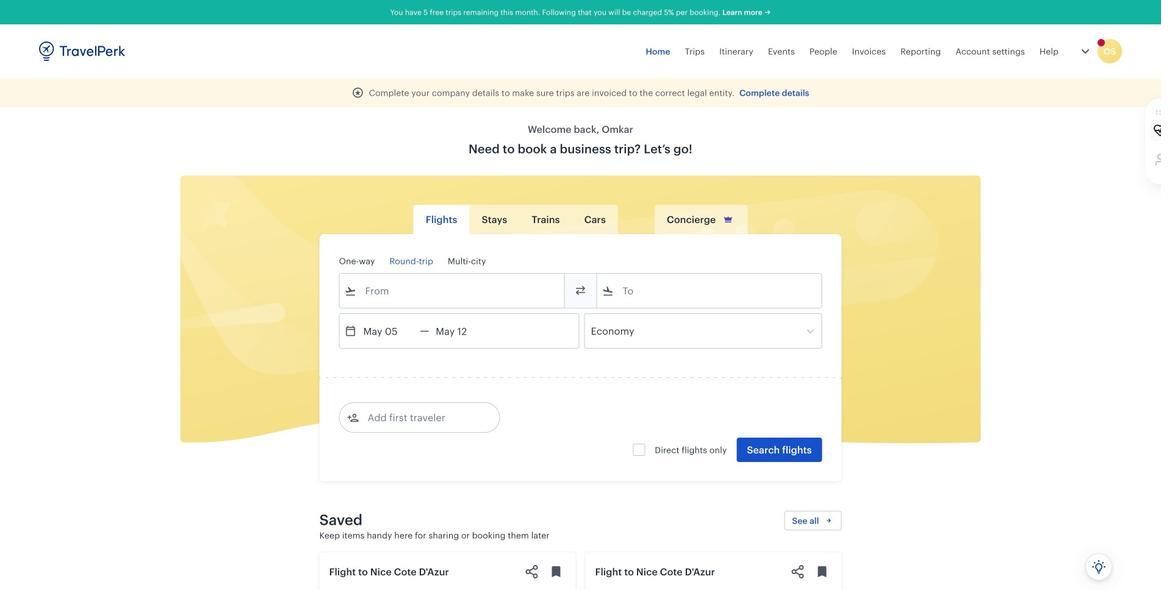 Task type: vqa. For each thing, say whether or not it's contained in the screenshot.
Calendar application
no



Task type: describe. For each thing, give the bounding box(es) containing it.
Add first traveler search field
[[359, 408, 486, 428]]

Depart text field
[[357, 314, 420, 348]]

Return text field
[[429, 314, 493, 348]]

To search field
[[614, 281, 806, 301]]



Task type: locate. For each thing, give the bounding box(es) containing it.
From search field
[[357, 281, 548, 301]]



